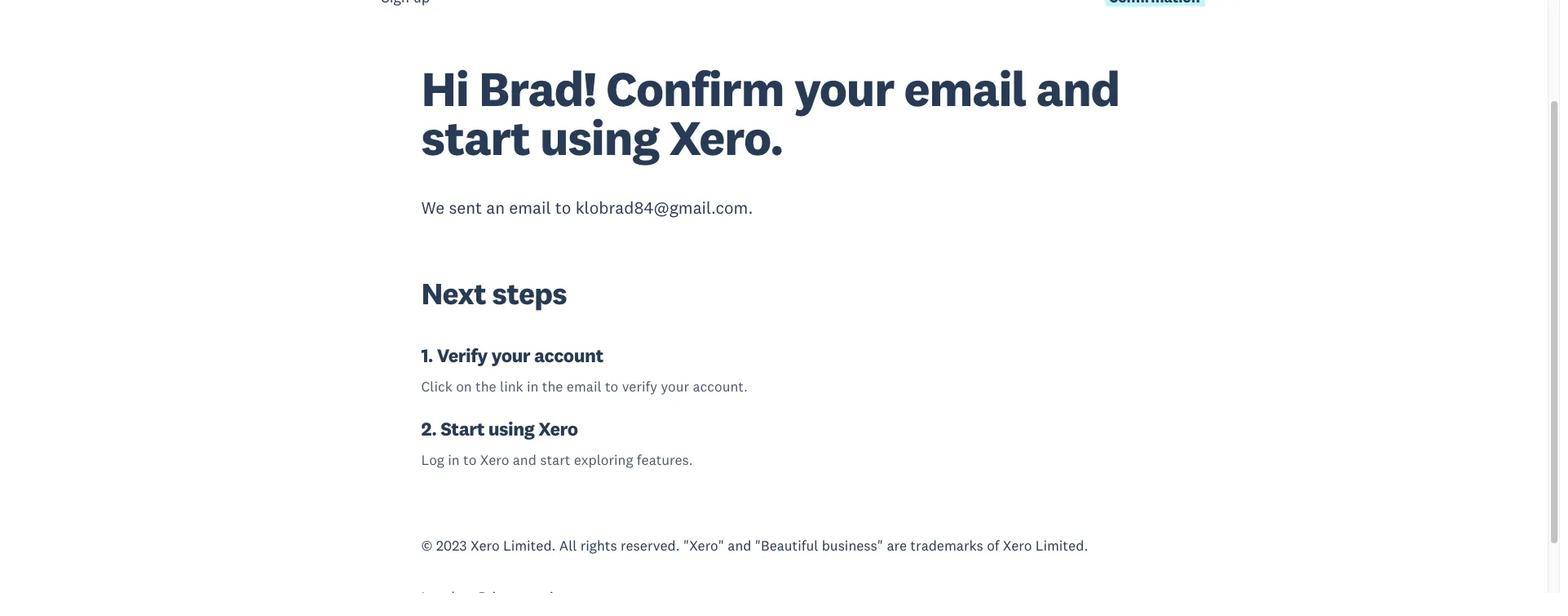 Task type: describe. For each thing, give the bounding box(es) containing it.
©
[[421, 537, 433, 555]]

business"
[[822, 537, 883, 555]]

0 horizontal spatial to
[[463, 451, 477, 469]]

an
[[486, 197, 505, 219]]

xero up log in to xero and start exploring features.
[[539, 417, 578, 441]]

click
[[421, 378, 453, 396]]

features.
[[637, 451, 693, 469]]

xero right of at the right of page
[[1003, 537, 1032, 555]]

log
[[421, 451, 445, 469]]

1.
[[421, 344, 433, 367]]

click on the link in the email to verify your account.
[[421, 378, 748, 396]]

1 vertical spatial your
[[492, 344, 530, 367]]

1 vertical spatial start
[[540, 451, 571, 469]]

xero.
[[669, 107, 783, 168]]

xero right the 2023
[[471, 537, 500, 555]]

trademarks
[[911, 537, 984, 555]]

we
[[421, 197, 445, 219]]

start
[[441, 417, 485, 441]]

2. start using xero
[[421, 417, 578, 441]]

0 horizontal spatial email
[[509, 197, 551, 219]]

next
[[421, 274, 486, 312]]

start inside 'hi brad! confirm your email and start using xero.'
[[421, 107, 530, 168]]

steps group
[[31, 0, 1529, 64]]

steps
[[492, 274, 567, 312]]

2023
[[436, 537, 467, 555]]

log in to xero and start exploring features.
[[421, 451, 693, 469]]

0 horizontal spatial in
[[448, 451, 460, 469]]

sent
[[449, 197, 482, 219]]

"xero"
[[684, 537, 724, 555]]

1 horizontal spatial in
[[527, 378, 539, 396]]

2 vertical spatial email
[[567, 378, 602, 396]]

0 vertical spatial to
[[555, 197, 571, 219]]

hi
[[421, 58, 469, 119]]

are
[[887, 537, 907, 555]]

reserved.
[[621, 537, 680, 555]]

2.
[[421, 417, 437, 441]]

1 limited. from the left
[[503, 537, 556, 555]]

link
[[500, 378, 523, 396]]

all
[[559, 537, 577, 555]]

1 the from the left
[[476, 378, 497, 396]]



Task type: locate. For each thing, give the bounding box(es) containing it.
1 vertical spatial to
[[605, 378, 619, 396]]

account.
[[693, 378, 748, 396]]

rights
[[581, 537, 617, 555]]

in right 'link' at the left bottom of page
[[527, 378, 539, 396]]

start
[[421, 107, 530, 168], [540, 451, 571, 469]]

email inside 'hi brad! confirm your email and start using xero.'
[[904, 58, 1026, 119]]

1 horizontal spatial start
[[540, 451, 571, 469]]

and
[[1036, 58, 1120, 119], [513, 451, 537, 469], [728, 537, 752, 555]]

to left verify
[[605, 378, 619, 396]]

2 vertical spatial to
[[463, 451, 477, 469]]

2 horizontal spatial email
[[904, 58, 1026, 119]]

1 horizontal spatial to
[[555, 197, 571, 219]]

1 horizontal spatial email
[[567, 378, 602, 396]]

xero down 2. start using xero
[[480, 451, 509, 469]]

0 horizontal spatial using
[[488, 417, 535, 441]]

next steps
[[421, 274, 567, 312]]

limited.
[[503, 537, 556, 555], [1036, 537, 1088, 555]]

your inside 'hi brad! confirm your email and start using xero.'
[[794, 58, 894, 119]]

2 vertical spatial and
[[728, 537, 752, 555]]

email
[[904, 58, 1026, 119], [509, 197, 551, 219], [567, 378, 602, 396]]

0 horizontal spatial and
[[513, 451, 537, 469]]

xero
[[539, 417, 578, 441], [480, 451, 509, 469], [471, 537, 500, 555], [1003, 537, 1032, 555]]

using down 'link' at the left bottom of page
[[488, 417, 535, 441]]

0 vertical spatial start
[[421, 107, 530, 168]]

1 horizontal spatial limited.
[[1036, 537, 1088, 555]]

1 horizontal spatial using
[[540, 107, 659, 168]]

hi brad! confirm your email and start using xero. region
[[31, 0, 1529, 469]]

your
[[794, 58, 894, 119], [492, 344, 530, 367], [661, 378, 689, 396]]

2 the from the left
[[542, 378, 563, 396]]

2 vertical spatial your
[[661, 378, 689, 396]]

and inside 'hi brad! confirm your email and start using xero.'
[[1036, 58, 1120, 119]]

we sent an email to klobrad84@gmail.com.
[[421, 197, 753, 219]]

2 horizontal spatial and
[[1036, 58, 1120, 119]]

account
[[534, 344, 603, 367]]

1 vertical spatial email
[[509, 197, 551, 219]]

1 vertical spatial using
[[488, 417, 535, 441]]

1 horizontal spatial your
[[661, 378, 689, 396]]

1 horizontal spatial and
[[728, 537, 752, 555]]

0 horizontal spatial the
[[476, 378, 497, 396]]

2 horizontal spatial your
[[794, 58, 894, 119]]

the right on
[[476, 378, 497, 396]]

0 horizontal spatial start
[[421, 107, 530, 168]]

0 vertical spatial using
[[540, 107, 659, 168]]

the
[[476, 378, 497, 396], [542, 378, 563, 396]]

"beautiful
[[755, 537, 818, 555]]

the down account
[[542, 378, 563, 396]]

in right log
[[448, 451, 460, 469]]

0 vertical spatial and
[[1036, 58, 1120, 119]]

1 vertical spatial in
[[448, 451, 460, 469]]

confirm
[[606, 58, 784, 119]]

2 horizontal spatial to
[[605, 378, 619, 396]]

to
[[555, 197, 571, 219], [605, 378, 619, 396], [463, 451, 477, 469]]

using
[[540, 107, 659, 168], [488, 417, 535, 441]]

in
[[527, 378, 539, 396], [448, 451, 460, 469]]

© 2023 xero limited. all rights reserved. "xero" and "beautiful business" are trademarks of xero limited.
[[421, 537, 1088, 555]]

of
[[987, 537, 1000, 555]]

2 limited. from the left
[[1036, 537, 1088, 555]]

limited. left all
[[503, 537, 556, 555]]

exploring
[[574, 451, 633, 469]]

0 vertical spatial email
[[904, 58, 1026, 119]]

start up sent at the top left of page
[[421, 107, 530, 168]]

brad!
[[479, 58, 596, 119]]

using inside 'hi brad! confirm your email and start using xero.'
[[540, 107, 659, 168]]

limited. right of at the right of page
[[1036, 537, 1088, 555]]

start left "exploring"
[[540, 451, 571, 469]]

to right "an"
[[555, 197, 571, 219]]

1. verify your account
[[421, 344, 603, 367]]

0 horizontal spatial your
[[492, 344, 530, 367]]

0 horizontal spatial limited.
[[503, 537, 556, 555]]

klobrad84@gmail.com.
[[576, 197, 753, 219]]

verify
[[622, 378, 658, 396]]

using up we sent an email to klobrad84@gmail.com.
[[540, 107, 659, 168]]

verify
[[437, 344, 488, 367]]

0 vertical spatial your
[[794, 58, 894, 119]]

hi brad! confirm your email and start using xero.
[[421, 58, 1120, 168]]

to down start
[[463, 451, 477, 469]]

0 vertical spatial in
[[527, 378, 539, 396]]

1 horizontal spatial the
[[542, 378, 563, 396]]

1 vertical spatial and
[[513, 451, 537, 469]]

on
[[456, 378, 472, 396]]



Task type: vqa. For each thing, say whether or not it's contained in the screenshot.
Accounting
no



